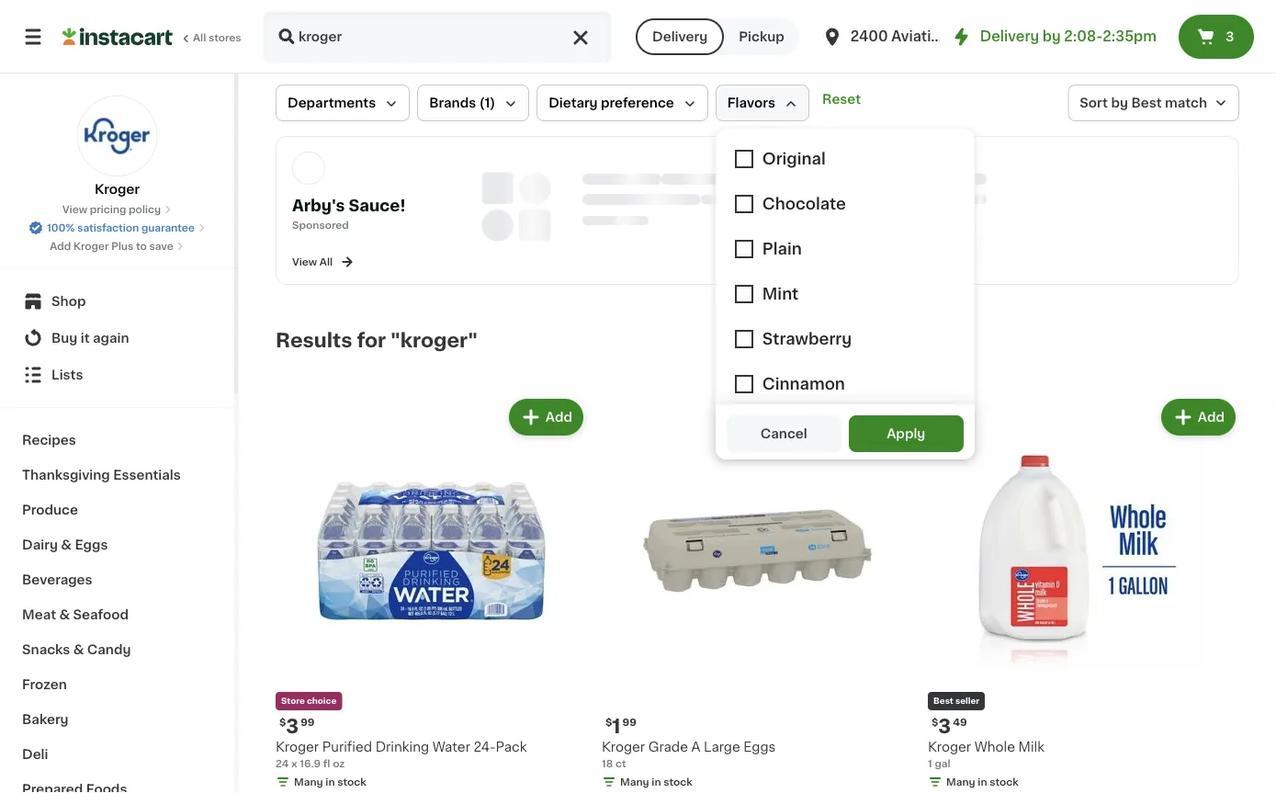 Task type: vqa. For each thing, say whether or not it's contained in the screenshot.
'Dairy & Eggs'
yes



Task type: locate. For each thing, give the bounding box(es) containing it.
recipes
[[22, 434, 76, 447]]

snacks & candy
[[22, 643, 131, 656]]

3 stock from the left
[[990, 777, 1019, 787]]

1 vertical spatial 1
[[612, 716, 621, 736]]

0 horizontal spatial many in stock
[[294, 777, 367, 787]]

0 horizontal spatial add button
[[511, 401, 582, 434]]

2 horizontal spatial many
[[947, 777, 976, 787]]

1 horizontal spatial 99
[[623, 717, 637, 728]]

1 vertical spatial best
[[934, 697, 954, 705]]

kroger down satisfaction
[[73, 241, 109, 251]]

1 horizontal spatial 1
[[612, 716, 621, 736]]

1 horizontal spatial eggs
[[744, 741, 776, 754]]

arby's
[[292, 198, 345, 214]]

stock down oz
[[338, 777, 367, 787]]

$ 3 99
[[279, 716, 315, 736]]

product group containing 1
[[602, 395, 914, 793]]

0 horizontal spatial view
[[62, 205, 87, 215]]

deli
[[22, 748, 48, 761]]

2 vertical spatial 1
[[928, 759, 933, 769]]

1 vertical spatial by
[[1112, 97, 1129, 109]]

sort
[[1080, 97, 1109, 109]]

3 $ from the left
[[932, 717, 939, 728]]

99 inside the $ 1 99
[[623, 717, 637, 728]]

& for meat
[[59, 608, 70, 621]]

99
[[301, 717, 315, 728], [623, 717, 637, 728]]

0 horizontal spatial in
[[326, 777, 335, 787]]

1 up 'ct' at the left bottom of the page
[[612, 716, 621, 736]]

0 horizontal spatial $
[[279, 717, 286, 728]]

1 horizontal spatial many
[[620, 777, 650, 787]]

add for kroger purified drinking water 24-pack
[[546, 411, 573, 424]]

0 vertical spatial all
[[193, 33, 206, 43]]

stock down kroger grade a large eggs 18 ct
[[664, 777, 693, 787]]

kroger for kroger purified drinking water 24-pack 24 x 16.9 fl oz
[[276, 741, 319, 754]]

thanksgiving essentials link
[[11, 458, 223, 493]]

many down 'ct' at the left bottom of the page
[[620, 777, 650, 787]]

& right the dairy
[[61, 539, 72, 551]]

2 99 from the left
[[623, 717, 637, 728]]

stock down kroger whole milk 1 gal
[[990, 777, 1019, 787]]

0 horizontal spatial many
[[294, 777, 323, 787]]

drinking
[[376, 741, 429, 754]]

all down nsored
[[320, 257, 333, 267]]

apply button
[[849, 415, 964, 452]]

thanksgiving essentials
[[22, 469, 181, 482]]

delivery by 2:08-2:35pm link
[[951, 26, 1157, 48]]

many in stock down kroger whole milk 1 gal
[[947, 777, 1019, 787]]

3 many in stock from the left
[[947, 777, 1019, 787]]

guarantee
[[141, 223, 195, 233]]

many
[[294, 777, 323, 787], [620, 777, 650, 787], [947, 777, 976, 787]]

1 many from the left
[[294, 777, 323, 787]]

3 inside button
[[1226, 30, 1235, 43]]

0 vertical spatial &
[[61, 539, 72, 551]]

kroger
[[95, 183, 140, 196], [73, 241, 109, 251], [276, 741, 319, 754], [602, 741, 645, 754], [928, 741, 972, 754]]

kroger purified drinking water 24-pack 24 x 16.9 fl oz
[[276, 741, 527, 769]]

again
[[93, 332, 129, 345]]

0 horizontal spatial stock
[[338, 777, 367, 787]]

in for purified
[[326, 777, 335, 787]]

& left candy
[[73, 643, 84, 656]]

cancel button
[[727, 415, 842, 452]]

water
[[433, 741, 471, 754]]

bakery
[[22, 713, 69, 726]]

choice
[[307, 697, 337, 705]]

kroger inside kroger purified drinking water 24-pack 24 x 16.9 fl oz
[[276, 741, 319, 754]]

add for kroger whole milk
[[1198, 411, 1225, 424]]

dietary preference
[[549, 97, 674, 109]]

best left seller
[[934, 697, 954, 705]]

3 add button from the left
[[1163, 401, 1234, 434]]

frozen link
[[11, 667, 223, 702]]

meat & seafood
[[22, 608, 129, 621]]

brands
[[429, 97, 476, 109]]

eggs up beverages link
[[75, 539, 108, 551]]

kroger inside kroger whole milk 1 gal
[[928, 741, 972, 754]]

2 horizontal spatial product group
[[928, 395, 1240, 793]]

add kroger plus to save link
[[50, 239, 185, 254]]

many for purified
[[294, 777, 323, 787]]

1 in from the left
[[326, 777, 335, 787]]

candy
[[87, 643, 131, 656]]

1 99 from the left
[[301, 717, 315, 728]]

$ left 49
[[932, 717, 939, 728]]

2 horizontal spatial $
[[932, 717, 939, 728]]

0 vertical spatial view
[[62, 205, 87, 215]]

1
[[485, 97, 490, 109], [612, 716, 621, 736], [928, 759, 933, 769]]

reset
[[823, 93, 861, 106]]

0 horizontal spatial delivery
[[653, 30, 708, 43]]

buy it again
[[51, 332, 129, 345]]

3 many from the left
[[947, 777, 976, 787]]

& for dairy
[[61, 539, 72, 551]]

2 horizontal spatial many in stock
[[947, 777, 1019, 787]]

0 horizontal spatial best
[[934, 697, 954, 705]]

pack
[[496, 741, 527, 754]]

bakery link
[[11, 702, 223, 737]]

$ up 18
[[606, 717, 612, 728]]

2 horizontal spatial stock
[[990, 777, 1019, 787]]

0 horizontal spatial 1
[[485, 97, 490, 109]]

delivery inside button
[[653, 30, 708, 43]]

1 horizontal spatial best
[[1132, 97, 1162, 109]]

3 button
[[1179, 15, 1255, 59]]

$
[[279, 717, 286, 728], [606, 717, 612, 728], [932, 717, 939, 728]]

0 horizontal spatial eggs
[[75, 539, 108, 551]]

delivery up preference
[[653, 30, 708, 43]]

delivery right dr
[[980, 30, 1040, 43]]

2 many in stock from the left
[[620, 777, 693, 787]]

100%
[[47, 223, 75, 233]]

spo
[[292, 220, 313, 230]]

2 many from the left
[[620, 777, 650, 787]]

99 inside $ 3 99
[[301, 717, 315, 728]]

it
[[81, 332, 90, 345]]

1 stock from the left
[[338, 777, 367, 787]]

dairy
[[22, 539, 58, 551]]

100% satisfaction guarantee button
[[29, 217, 206, 235]]

product group
[[276, 395, 587, 793], [602, 395, 914, 793], [928, 395, 1240, 793]]

gal
[[935, 759, 951, 769]]

meat & seafood link
[[11, 597, 223, 632]]

2 horizontal spatial 3
[[1226, 30, 1235, 43]]

many in stock down fl
[[294, 777, 367, 787]]

$ inside $ 3 99
[[279, 717, 286, 728]]

kroger inside "link"
[[95, 183, 140, 196]]

add for kroger grade a large eggs
[[872, 411, 899, 424]]

None search field
[[263, 11, 612, 63]]

1 vertical spatial view
[[292, 257, 317, 267]]

kroger up gal at the right of page
[[928, 741, 972, 754]]

1 vertical spatial eggs
[[744, 741, 776, 754]]

$ for kroger grade a large eggs
[[606, 717, 612, 728]]

a
[[692, 741, 701, 754]]

1 vertical spatial all
[[320, 257, 333, 267]]

1 horizontal spatial 3
[[939, 716, 952, 736]]

best left match
[[1132, 97, 1162, 109]]

$ inside the $ 1 99
[[606, 717, 612, 728]]

by right sort
[[1112, 97, 1129, 109]]

snacks
[[22, 643, 70, 656]]

brands ( 1 )
[[429, 97, 496, 109]]

0 vertical spatial eggs
[[75, 539, 108, 551]]

kroger inside kroger grade a large eggs 18 ct
[[602, 741, 645, 754]]

1 horizontal spatial delivery
[[980, 30, 1040, 43]]

all left stores on the top of the page
[[193, 33, 206, 43]]

1 many in stock from the left
[[294, 777, 367, 787]]

best
[[1132, 97, 1162, 109], [934, 697, 954, 705]]

many in stock for whole
[[947, 777, 1019, 787]]

2 $ from the left
[[606, 717, 612, 728]]

pricing
[[90, 205, 126, 215]]

$ down store at the bottom left of the page
[[279, 717, 286, 728]]

plus
[[111, 241, 134, 251]]

kroger up 'ct' at the left bottom of the page
[[602, 741, 645, 754]]

49
[[953, 717, 968, 728]]

1 horizontal spatial stock
[[664, 777, 693, 787]]

arby's logo image
[[292, 152, 325, 185]]

0 vertical spatial best
[[1132, 97, 1162, 109]]

1 horizontal spatial add button
[[837, 401, 908, 434]]

1 vertical spatial &
[[59, 608, 70, 621]]

instacart logo image
[[63, 26, 173, 48]]

eggs inside kroger grade a large eggs 18 ct
[[744, 741, 776, 754]]

3 for kroger purified drinking water 24-pack
[[286, 716, 299, 736]]

1 horizontal spatial by
[[1112, 97, 1129, 109]]

2:08-
[[1065, 30, 1103, 43]]

add button for pack
[[511, 401, 582, 434]]

1 horizontal spatial in
[[652, 777, 661, 787]]

kroger for kroger whole milk 1 gal
[[928, 741, 972, 754]]

2 horizontal spatial add button
[[1163, 401, 1234, 434]]

many down gal at the right of page
[[947, 777, 976, 787]]

whole
[[975, 741, 1016, 754]]

1 $ from the left
[[279, 717, 286, 728]]

best inside field
[[1132, 97, 1162, 109]]

beverages
[[22, 574, 92, 586]]

frozen
[[22, 678, 67, 691]]

stock for grade
[[664, 777, 693, 787]]

view all
[[292, 257, 333, 267]]

0 horizontal spatial by
[[1043, 30, 1061, 43]]

shop link
[[11, 283, 223, 320]]

grade
[[649, 741, 688, 754]]

1 horizontal spatial many in stock
[[620, 777, 693, 787]]

results
[[276, 330, 353, 350]]

$ 1 99
[[606, 716, 637, 736]]

0 horizontal spatial 3
[[286, 716, 299, 736]]

3
[[1226, 30, 1235, 43], [286, 716, 299, 736], [939, 716, 952, 736]]

99 for 3
[[301, 717, 315, 728]]

many in stock for purified
[[294, 777, 367, 787]]

1 horizontal spatial $
[[606, 717, 612, 728]]

eggs right large
[[744, 741, 776, 754]]

many down 16.9
[[294, 777, 323, 787]]

$ for kroger whole milk
[[932, 717, 939, 728]]

kroger for kroger
[[95, 183, 140, 196]]

view down spo
[[292, 257, 317, 267]]

kroger up view pricing policy link on the top of the page
[[95, 183, 140, 196]]

2 vertical spatial &
[[73, 643, 84, 656]]

produce link
[[11, 493, 223, 528]]

pickup button
[[724, 18, 799, 55]]

dietary
[[549, 97, 598, 109]]

shop
[[51, 295, 86, 308]]

0 horizontal spatial product group
[[276, 395, 587, 793]]

by inside field
[[1112, 97, 1129, 109]]

0 horizontal spatial 99
[[301, 717, 315, 728]]

1 right brands
[[485, 97, 490, 109]]

2 product group from the left
[[602, 395, 914, 793]]

0 vertical spatial by
[[1043, 30, 1061, 43]]

dr
[[953, 30, 970, 43]]

view up the 100%
[[62, 205, 87, 215]]

add button
[[511, 401, 582, 434], [837, 401, 908, 434], [1163, 401, 1234, 434]]

3 in from the left
[[978, 777, 988, 787]]

2 add button from the left
[[837, 401, 908, 434]]

2 in from the left
[[652, 777, 661, 787]]

1 add button from the left
[[511, 401, 582, 434]]

aviation
[[892, 30, 949, 43]]

stock
[[338, 777, 367, 787], [664, 777, 693, 787], [990, 777, 1019, 787]]

lists
[[51, 369, 83, 381]]

in down fl
[[326, 777, 335, 787]]

99 up 'ct' at the left bottom of the page
[[623, 717, 637, 728]]

1 left gal at the right of page
[[928, 759, 933, 769]]

service type group
[[636, 18, 799, 55]]

99 down store choice
[[301, 717, 315, 728]]

in down kroger whole milk 1 gal
[[978, 777, 988, 787]]

2 stock from the left
[[664, 777, 693, 787]]

1 horizontal spatial product group
[[602, 395, 914, 793]]

& right "meat"
[[59, 608, 70, 621]]

kroger up x
[[276, 741, 319, 754]]

$ inside $ 3 49
[[932, 717, 939, 728]]

"kroger"
[[391, 330, 478, 350]]

in down the grade
[[652, 777, 661, 787]]

2 horizontal spatial 1
[[928, 759, 933, 769]]

1 horizontal spatial all
[[320, 257, 333, 267]]

2 horizontal spatial in
[[978, 777, 988, 787]]

0 horizontal spatial all
[[193, 33, 206, 43]]

by left 2:08-
[[1043, 30, 1061, 43]]

many in stock down the grade
[[620, 777, 693, 787]]

many in stock for grade
[[620, 777, 693, 787]]

1 horizontal spatial view
[[292, 257, 317, 267]]

add kroger plus to save
[[50, 241, 173, 251]]



Task type: describe. For each thing, give the bounding box(es) containing it.
dietary preference button
[[537, 85, 708, 121]]

Best match Sort by field
[[1068, 85, 1240, 121]]

many for whole
[[947, 777, 976, 787]]

sort by best match
[[1080, 97, 1208, 109]]

stock for whole
[[990, 777, 1019, 787]]

100% satisfaction guarantee
[[47, 223, 195, 233]]

sauce!
[[349, 198, 406, 214]]

large
[[704, 741, 741, 754]]

lists link
[[11, 357, 223, 393]]

cancel
[[761, 427, 808, 440]]

dairy & eggs link
[[11, 528, 223, 563]]

18
[[602, 759, 613, 769]]

flavors
[[728, 97, 776, 109]]

best seller
[[934, 697, 980, 705]]

in for whole
[[978, 777, 988, 787]]

satisfaction
[[77, 223, 139, 233]]

view pricing policy link
[[62, 202, 172, 217]]

view pricing policy
[[62, 205, 161, 215]]

for
[[357, 330, 386, 350]]

delivery for delivery by 2:08-2:35pm
[[980, 30, 1040, 43]]

save
[[149, 241, 173, 251]]

kroger link
[[77, 96, 158, 199]]

view for view pricing policy
[[62, 205, 87, 215]]

oz
[[333, 759, 345, 769]]

stores
[[209, 33, 241, 43]]

)
[[490, 97, 496, 109]]

preference
[[601, 97, 674, 109]]

stock for purified
[[338, 777, 367, 787]]

all stores link
[[63, 11, 243, 63]]

3 product group from the left
[[928, 395, 1240, 793]]

24-
[[474, 741, 496, 754]]

kroger grade a large eggs 18 ct
[[602, 741, 776, 769]]

meat
[[22, 608, 56, 621]]

1 product group from the left
[[276, 395, 587, 793]]

in for grade
[[652, 777, 661, 787]]

seafood
[[73, 608, 129, 621]]

seller
[[956, 697, 980, 705]]

dairy & eggs
[[22, 539, 108, 551]]

match
[[1165, 97, 1208, 109]]

24
[[276, 759, 289, 769]]

0 vertical spatial 1
[[485, 97, 490, 109]]

nsored
[[313, 220, 349, 230]]

reset button
[[817, 85, 867, 114]]

deli link
[[11, 737, 223, 772]]

kroger logo image
[[77, 96, 158, 176]]

pickup
[[739, 30, 785, 43]]

arby's sauce! spo nsored
[[292, 198, 406, 230]]

by for delivery
[[1043, 30, 1061, 43]]

x
[[291, 759, 297, 769]]

fl
[[323, 759, 330, 769]]

snacks & candy link
[[11, 632, 223, 667]]

& for snacks
[[73, 643, 84, 656]]

essentials
[[113, 469, 181, 482]]

recipes link
[[11, 423, 223, 458]]

3 for kroger whole milk
[[939, 716, 952, 736]]

kroger for kroger grade a large eggs 18 ct
[[602, 741, 645, 754]]

$ for kroger purified drinking water 24-pack
[[279, 717, 286, 728]]

beverages link
[[11, 563, 223, 597]]

2:35pm
[[1103, 30, 1157, 43]]

delivery for delivery
[[653, 30, 708, 43]]

purified
[[322, 741, 372, 754]]

departments button
[[276, 85, 410, 121]]

buy
[[51, 332, 78, 345]]

by for sort
[[1112, 97, 1129, 109]]

many for grade
[[620, 777, 650, 787]]

99 for 1
[[623, 717, 637, 728]]

departments
[[288, 97, 376, 109]]

$ 3 49
[[932, 716, 968, 736]]

produce
[[22, 504, 78, 517]]

all stores
[[193, 33, 241, 43]]

1 inside kroger whole milk 1 gal
[[928, 759, 933, 769]]

Search field
[[265, 13, 610, 61]]

kroger whole milk 1 gal
[[928, 741, 1045, 769]]

store
[[281, 697, 305, 705]]

2400
[[851, 30, 888, 43]]

thanksgiving
[[22, 469, 110, 482]]

view for view all
[[292, 257, 317, 267]]

policy
[[129, 205, 161, 215]]

apply
[[887, 427, 926, 440]]

add button for 18
[[837, 401, 908, 434]]

2400 aviation dr button
[[821, 11, 970, 63]]

(
[[479, 97, 485, 109]]

buy it again link
[[11, 320, 223, 357]]

results for "kroger"
[[276, 330, 478, 350]]

delivery button
[[636, 18, 724, 55]]



